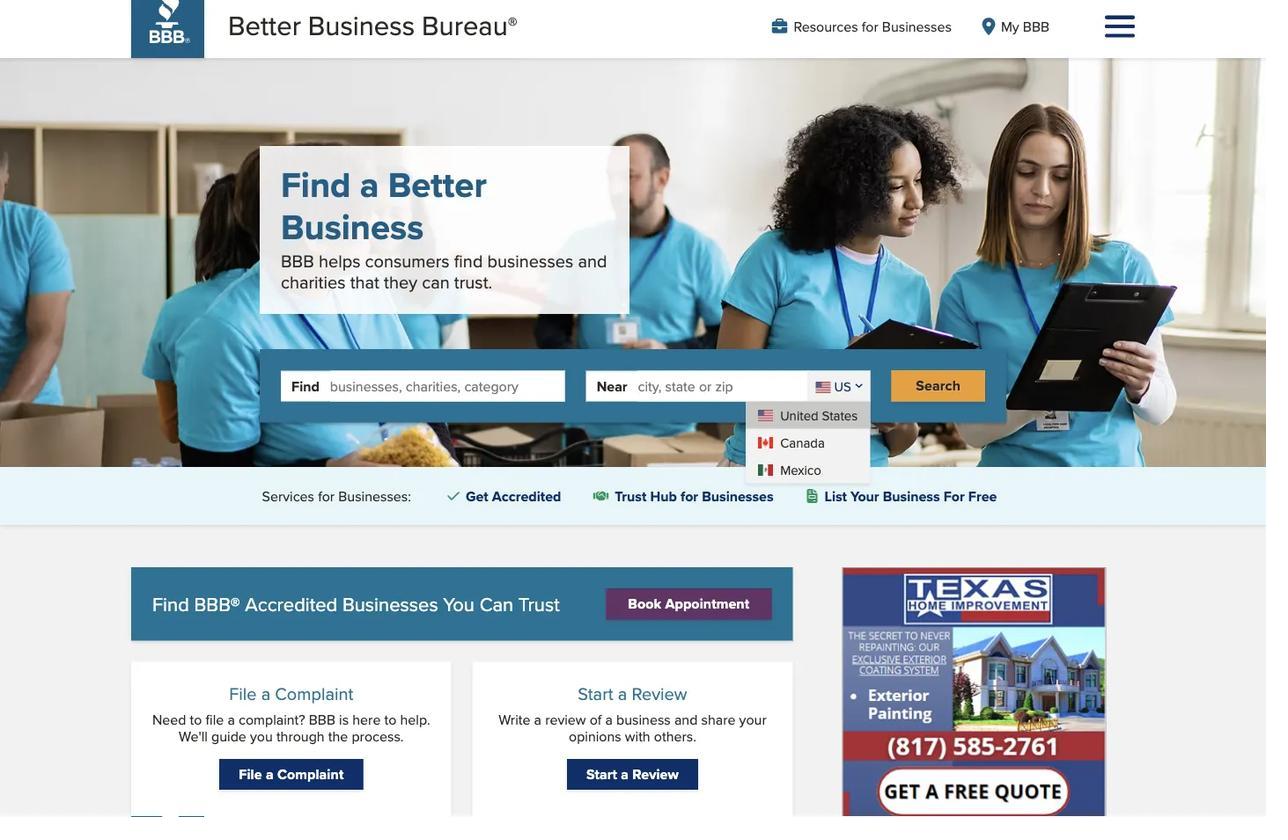 Task type: describe. For each thing, give the bounding box(es) containing it.
1 to from the left
[[190, 710, 202, 730]]

US field
[[808, 371, 870, 402]]

mexico option
[[746, 456, 870, 484]]

book appointment link
[[606, 589, 771, 620]]

and for better
[[578, 249, 607, 274]]

a right write in the left of the page
[[534, 710, 541, 730]]

that
[[350, 270, 379, 295]]

guide
[[211, 727, 246, 747]]

list your business for free
[[825, 486, 997, 507]]

find bbb® accredited businesses you can trust
[[152, 591, 560, 618]]

write
[[499, 710, 530, 730]]

search button
[[891, 371, 985, 402]]

file a complaint need to file a complaint? bbb is here to help. we'll guide you through the process.
[[152, 681, 430, 747]]

file for file a complaint
[[239, 764, 262, 785]]

business inside list your business for free link
[[883, 486, 940, 507]]

start a review link
[[567, 760, 698, 791]]

file a complaint
[[239, 764, 344, 785]]

0 horizontal spatial accredited
[[245, 591, 337, 618]]

charities
[[281, 270, 346, 295]]

for for businesses
[[862, 16, 878, 37]]

bbb inside the find a better business bbb helps consumers find businesses and charities that they can trust.
[[281, 249, 314, 274]]

can
[[422, 270, 450, 295]]

businesses for find bbb® accredited businesses you can trust
[[342, 591, 438, 618]]

get
[[466, 486, 488, 507]]

1 vertical spatial trust
[[518, 591, 560, 618]]

here
[[352, 710, 381, 730]]

find a better business bbb helps consumers find businesses and charities that they can trust.
[[281, 159, 607, 295]]

0 horizontal spatial better
[[228, 6, 301, 44]]

my bbb button
[[980, 16, 1049, 37]]

for for businesses:
[[318, 487, 335, 507]]

review for start a review
[[632, 764, 679, 785]]

a right file
[[228, 710, 235, 730]]

mexico
[[780, 461, 821, 479]]

businesses
[[487, 249, 573, 274]]

trust hub for businesses
[[615, 486, 773, 507]]

1 vertical spatial find
[[291, 376, 319, 396]]

trust inside trust hub for businesses link
[[615, 486, 647, 507]]

review for start a review write a review of a business and share your opinions with others.
[[632, 681, 687, 706]]

1 horizontal spatial accredited
[[492, 486, 561, 507]]

helps
[[319, 249, 360, 274]]

a group of volunteers. in the foreground, a diverse group of women check notes on a clipboard. in the background, others work on assembling boxes. image
[[0, 58, 1266, 468]]

appointment
[[665, 594, 749, 615]]

bureau
[[422, 6, 508, 44]]

your
[[851, 486, 879, 507]]

my
[[1001, 16, 1019, 37]]

states
[[822, 406, 858, 425]]

we'll
[[179, 727, 208, 747]]

resources
[[794, 16, 858, 37]]

united states option
[[746, 402, 870, 429]]

texas home improvement, llc image
[[842, 568, 1106, 818]]

get accredited
[[466, 486, 561, 507]]

with
[[625, 727, 650, 747]]

opinions
[[569, 727, 621, 747]]

business
[[616, 710, 671, 730]]

better inside the find a better business bbb helps consumers find businesses and charities that they can trust.
[[388, 159, 487, 211]]

resources for businesses
[[794, 16, 952, 37]]

bbb inside file a complaint need to file a complaint? bbb is here to help. we'll guide you through the process.
[[309, 710, 335, 730]]

better business bureau ®
[[228, 6, 517, 44]]

®
[[508, 10, 517, 37]]

can
[[480, 591, 513, 618]]

book
[[628, 594, 661, 615]]

trust hub for businesses link
[[586, 482, 781, 512]]

my bbb
[[1001, 16, 1049, 37]]

help.
[[400, 710, 430, 730]]

file
[[206, 710, 224, 730]]

book appointment
[[628, 594, 749, 615]]



Task type: locate. For each thing, give the bounding box(es) containing it.
Find search field
[[330, 371, 565, 402]]

1 horizontal spatial to
[[384, 710, 397, 730]]

file inside file a complaint need to file a complaint? bbb is here to help. we'll guide you through the process.
[[229, 681, 257, 706]]

complaint for file a complaint need to file a complaint? bbb is here to help. we'll guide you through the process.
[[275, 681, 353, 706]]

to right here
[[384, 710, 397, 730]]

start inside "start a review write a review of a business and share your opinions with others."
[[578, 681, 613, 706]]

0 vertical spatial businesses
[[882, 16, 952, 37]]

canada
[[780, 433, 825, 452]]

you
[[250, 727, 273, 747]]

and left 'share'
[[674, 710, 698, 730]]

review up business
[[632, 681, 687, 706]]

1 vertical spatial review
[[632, 764, 679, 785]]

list your business for free link
[[798, 483, 1004, 511]]

2 vertical spatial business
[[883, 486, 940, 507]]

2 vertical spatial bbb
[[309, 710, 335, 730]]

complaint for file a complaint
[[277, 764, 344, 785]]

1 horizontal spatial for
[[680, 486, 698, 507]]

find for business
[[281, 159, 351, 211]]

list box containing united states
[[746, 402, 870, 484]]

for right "services"
[[318, 487, 335, 507]]

1 horizontal spatial trust
[[615, 486, 647, 507]]

bbb
[[1023, 16, 1049, 37], [281, 249, 314, 274], [309, 710, 335, 730]]

and for review
[[674, 710, 698, 730]]

find for businesses
[[152, 591, 189, 618]]

complaint
[[275, 681, 353, 706], [277, 764, 344, 785]]

trust
[[615, 486, 647, 507], [518, 591, 560, 618]]

services
[[262, 487, 314, 507]]

complaint down through
[[277, 764, 344, 785]]

share
[[701, 710, 736, 730]]

accredited
[[492, 486, 561, 507], [245, 591, 337, 618]]

0 horizontal spatial and
[[578, 249, 607, 274]]

business
[[308, 6, 415, 44], [281, 201, 424, 253], [883, 486, 940, 507]]

0 vertical spatial review
[[632, 681, 687, 706]]

2 vertical spatial find
[[152, 591, 189, 618]]

hub
[[650, 486, 677, 507]]

start
[[578, 681, 613, 706], [586, 764, 617, 785]]

a up helps
[[360, 159, 379, 211]]

accredited right the bbb®
[[245, 591, 337, 618]]

1 horizontal spatial businesses
[[702, 486, 773, 507]]

0 horizontal spatial trust
[[518, 591, 560, 618]]

0 vertical spatial complaint
[[275, 681, 353, 706]]

to
[[190, 710, 202, 730], [384, 710, 397, 730]]

for
[[944, 486, 965, 507]]

a down you
[[266, 764, 274, 785]]

file up complaint?
[[229, 681, 257, 706]]

complaint?
[[239, 710, 305, 730]]

0 vertical spatial accredited
[[492, 486, 561, 507]]

and
[[578, 249, 607, 274], [674, 710, 698, 730]]

consumers
[[365, 249, 450, 274]]

1 horizontal spatial and
[[674, 710, 698, 730]]

a up complaint?
[[261, 681, 270, 706]]

businesses:
[[338, 487, 411, 507]]

1 vertical spatial start
[[586, 764, 617, 785]]

a inside the find a better business bbb helps consumers find businesses and charities that they can trust.
[[360, 159, 379, 211]]

accredited right get
[[492, 486, 561, 507]]

0 vertical spatial and
[[578, 249, 607, 274]]

united states
[[780, 406, 858, 425]]

near
[[597, 376, 627, 396]]

need
[[152, 710, 186, 730]]

start up of
[[578, 681, 613, 706]]

2 horizontal spatial for
[[862, 16, 878, 37]]

bbb left helps
[[281, 249, 314, 274]]

2 vertical spatial businesses
[[342, 591, 438, 618]]

review
[[632, 681, 687, 706], [632, 764, 679, 785]]

find
[[454, 249, 483, 274]]

file inside 'link'
[[239, 764, 262, 785]]

a down with
[[621, 764, 629, 785]]

0 vertical spatial file
[[229, 681, 257, 706]]

a inside 'link'
[[266, 764, 274, 785]]

review
[[545, 710, 586, 730]]

file for file a complaint need to file a complaint? bbb is here to help. we'll guide you through the process.
[[229, 681, 257, 706]]

review inside "start a review write a review of a business and share your opinions with others."
[[632, 681, 687, 706]]

business inside the find a better business bbb helps consumers find businesses and charities that they can trust.
[[281, 201, 424, 253]]

bbb®
[[194, 591, 240, 618]]

is
[[339, 710, 349, 730]]

start for start a review write a review of a business and share your opinions with others.
[[578, 681, 613, 706]]

for right resources
[[862, 16, 878, 37]]

free
[[968, 486, 997, 507]]

file a complaint link
[[219, 760, 363, 791]]

1 vertical spatial file
[[239, 764, 262, 785]]

through
[[276, 727, 325, 747]]

1 vertical spatial business
[[281, 201, 424, 253]]

start down the opinions
[[586, 764, 617, 785]]

get accredited link
[[439, 483, 568, 511]]

0 horizontal spatial businesses
[[342, 591, 438, 618]]

better
[[228, 6, 301, 44], [388, 159, 487, 211]]

1 vertical spatial bbb
[[281, 249, 314, 274]]

you
[[443, 591, 475, 618]]

complaint up is
[[275, 681, 353, 706]]

0 vertical spatial find
[[281, 159, 351, 211]]

find
[[281, 159, 351, 211], [291, 376, 319, 396], [152, 591, 189, 618]]

for
[[862, 16, 878, 37], [680, 486, 698, 507], [318, 487, 335, 507]]

they
[[384, 270, 417, 295]]

review down with
[[632, 764, 679, 785]]

start inside start a review link
[[586, 764, 617, 785]]

and inside the find a better business bbb helps consumers find businesses and charities that they can trust.
[[578, 249, 607, 274]]

trust right can on the left bottom
[[518, 591, 560, 618]]

search
[[916, 376, 961, 396]]

0 vertical spatial business
[[308, 6, 415, 44]]

0 vertical spatial better
[[228, 6, 301, 44]]

file
[[229, 681, 257, 706], [239, 764, 262, 785]]

1 vertical spatial complaint
[[277, 764, 344, 785]]

1 vertical spatial and
[[674, 710, 698, 730]]

process.
[[352, 727, 404, 747]]

to left file
[[190, 710, 202, 730]]

complaint inside 'link'
[[277, 764, 344, 785]]

trust.
[[454, 270, 492, 295]]

2 to from the left
[[384, 710, 397, 730]]

2 horizontal spatial businesses
[[882, 16, 952, 37]]

others.
[[654, 727, 696, 747]]

for right 'hub' at the right of the page
[[680, 486, 698, 507]]

resources for businesses link
[[772, 16, 952, 37]]

trust left 'hub' at the right of the page
[[615, 486, 647, 507]]

and right businesses
[[578, 249, 607, 274]]

businesses for trust hub for businesses
[[702, 486, 773, 507]]

and inside "start a review write a review of a business and share your opinions with others."
[[674, 710, 698, 730]]

find inside the find a better business bbb helps consumers find businesses and charities that they can trust.
[[281, 159, 351, 211]]

a
[[360, 159, 379, 211], [261, 681, 270, 706], [618, 681, 627, 706], [228, 710, 235, 730], [534, 710, 541, 730], [605, 710, 613, 730], [266, 764, 274, 785], [621, 764, 629, 785]]

file down you
[[239, 764, 262, 785]]

a right of
[[605, 710, 613, 730]]

start a review
[[586, 764, 679, 785]]

united
[[780, 406, 819, 425]]

start a review write a review of a business and share your opinions with others.
[[499, 681, 767, 747]]

1 vertical spatial accredited
[[245, 591, 337, 618]]

services for businesses:
[[262, 487, 411, 507]]

0 horizontal spatial for
[[318, 487, 335, 507]]

1 horizontal spatial better
[[388, 159, 487, 211]]

start for start a review
[[586, 764, 617, 785]]

bbb right my
[[1023, 16, 1049, 37]]

the
[[328, 727, 348, 747]]

canada option
[[746, 429, 870, 456]]

us
[[834, 377, 851, 396]]

businesses
[[882, 16, 952, 37], [702, 486, 773, 507], [342, 591, 438, 618]]

Near field
[[638, 371, 808, 402]]

0 horizontal spatial to
[[190, 710, 202, 730]]

bbb left is
[[309, 710, 335, 730]]

list
[[825, 486, 847, 507]]

list box
[[746, 402, 870, 484]]

of
[[590, 710, 602, 730]]

1 vertical spatial businesses
[[702, 486, 773, 507]]

a up business
[[618, 681, 627, 706]]

0 vertical spatial bbb
[[1023, 16, 1049, 37]]

1 vertical spatial better
[[388, 159, 487, 211]]

0 vertical spatial trust
[[615, 486, 647, 507]]

0 vertical spatial start
[[578, 681, 613, 706]]

complaint inside file a complaint need to file a complaint? bbb is here to help. we'll guide you through the process.
[[275, 681, 353, 706]]

your
[[739, 710, 767, 730]]



Task type: vqa. For each thing, say whether or not it's contained in the screenshot.
Free
yes



